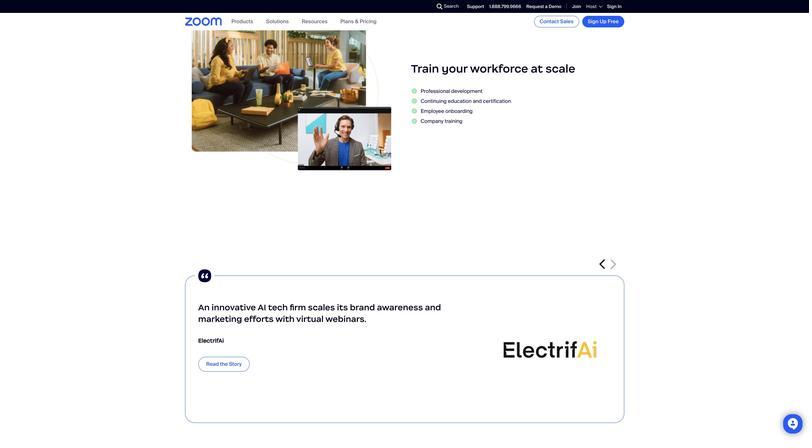 Task type: vqa. For each thing, say whether or not it's contained in the screenshot.
Request a Demo Link
yes



Task type: describe. For each thing, give the bounding box(es) containing it.
employee onboarding
[[421, 108, 473, 115]]

efforts
[[244, 314, 274, 325]]

read
[[206, 361, 219, 368]]

continuing education and certification
[[421, 98, 512, 105]]

story
[[229, 361, 242, 368]]

with
[[276, 314, 295, 325]]

solutions button
[[266, 18, 289, 25]]

solutions
[[266, 18, 289, 25]]

products button
[[232, 18, 253, 25]]

a
[[546, 3, 548, 9]]

free
[[608, 18, 619, 25]]

train your workforce at scale tab panel
[[185, 3, 625, 195]]

an innovative ai tech firm scales its brand awareness and marketing efforts with virtual webinars.
[[198, 303, 441, 325]]

sign in link
[[608, 3, 622, 9]]

contact sales link
[[535, 16, 579, 27]]

professional development
[[421, 88, 483, 95]]

education
[[448, 98, 472, 105]]

up
[[600, 18, 607, 25]]

eia logo image
[[490, 289, 611, 410]]

sign in
[[608, 3, 622, 9]]

join
[[573, 3, 582, 9]]

&
[[355, 18, 359, 25]]

innovative
[[212, 303, 256, 313]]

request a demo link
[[527, 3, 562, 9]]

firm
[[290, 303, 306, 313]]

plans
[[341, 18, 354, 25]]

products
[[232, 18, 253, 25]]

request a demo
[[527, 3, 562, 9]]

contact
[[540, 18, 559, 25]]

host button
[[587, 4, 602, 9]]

awareness
[[377, 303, 423, 313]]

professional
[[421, 88, 450, 95]]

support
[[468, 3, 485, 9]]

an
[[198, 303, 210, 313]]

at
[[531, 62, 543, 76]]

testimonialcarouselitemblockproxy-3 element
[[185, 267, 625, 424]]

webinar training image
[[185, 16, 398, 176]]

tech
[[268, 303, 288, 313]]

support link
[[468, 3, 485, 9]]

sign for sign in
[[608, 3, 617, 9]]

sign up free
[[588, 18, 619, 25]]



Task type: locate. For each thing, give the bounding box(es) containing it.
marketing
[[198, 314, 242, 325]]

1.888.799.9666 link
[[490, 3, 522, 9]]

scales
[[308, 303, 335, 313]]

1 vertical spatial sign
[[588, 18, 599, 25]]

virtual
[[297, 314, 324, 325]]

sign left in
[[608, 3, 617, 9]]

train your workforce at scale
[[411, 62, 576, 76]]

ai
[[258, 303, 266, 313]]

the
[[220, 361, 228, 368]]

development
[[452, 88, 483, 95]]

onboarding
[[446, 108, 473, 115]]

and inside an innovative ai tech firm scales its brand awareness and marketing efforts with virtual webinars.
[[425, 303, 441, 313]]

0 horizontal spatial and
[[425, 303, 441, 313]]

scale
[[546, 62, 576, 76]]

webinars.
[[326, 314, 367, 325]]

search image
[[437, 4, 443, 9], [437, 4, 443, 9]]

train
[[411, 62, 439, 76]]

resources button
[[302, 18, 328, 25]]

sign for sign up free
[[588, 18, 599, 25]]

and
[[473, 98, 482, 105], [425, 303, 441, 313]]

employee
[[421, 108, 445, 115]]

testimonial icon image
[[195, 267, 214, 286]]

request
[[527, 3, 544, 9]]

contact sales
[[540, 18, 574, 25]]

plans & pricing
[[341, 18, 377, 25]]

plans & pricing link
[[341, 18, 377, 25]]

pricing
[[360, 18, 377, 25]]

sign up free link
[[583, 16, 625, 27]]

None search field
[[413, 1, 439, 12]]

join link
[[573, 3, 582, 9]]

read the story link
[[198, 357, 250, 372]]

0 vertical spatial sign
[[608, 3, 617, 9]]

host
[[587, 4, 597, 9]]

its
[[337, 303, 348, 313]]

resources
[[302, 18, 328, 25]]

sales
[[561, 18, 574, 25]]

in
[[618, 3, 622, 9]]

continuing
[[421, 98, 447, 105]]

workforce
[[470, 62, 529, 76]]

sign left "up"
[[588, 18, 599, 25]]

previous slide image
[[600, 260, 606, 269]]

company
[[421, 118, 444, 125]]

electrifai
[[198, 338, 224, 345]]

your
[[442, 62, 468, 76]]

demo
[[549, 3, 562, 9]]

certification
[[483, 98, 512, 105]]

1 horizontal spatial and
[[473, 98, 482, 105]]

search
[[444, 3, 459, 9]]

company training
[[421, 118, 463, 125]]

1 vertical spatial and
[[425, 303, 441, 313]]

training
[[445, 118, 463, 125]]

1 horizontal spatial sign
[[608, 3, 617, 9]]

zoom logo image
[[185, 18, 222, 26]]

brand
[[350, 303, 375, 313]]

0 horizontal spatial sign
[[588, 18, 599, 25]]

1.888.799.9666
[[490, 3, 522, 9]]

0 vertical spatial and
[[473, 98, 482, 105]]

and inside 'train your workforce at scale' tab panel
[[473, 98, 482, 105]]

sign
[[608, 3, 617, 9], [588, 18, 599, 25]]

read the story
[[206, 361, 242, 368]]



